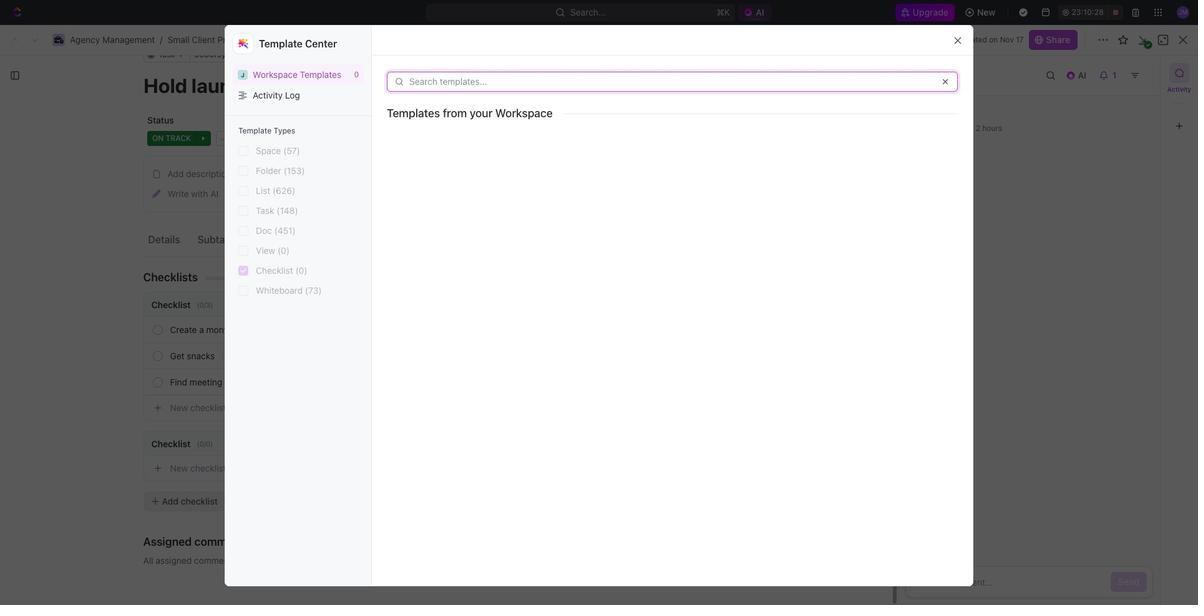 Task type: vqa. For each thing, say whether or not it's contained in the screenshot.
the top The Business Time icon
no



Task type: describe. For each thing, give the bounding box(es) containing it.
checklist for checklist (0)
[[256, 265, 293, 276]]

me
[[932, 104, 947, 115]]

business time image
[[54, 36, 63, 44]]

1 vertical spatial comments
[[194, 555, 236, 566]]

on
[[989, 35, 998, 44]]

0 horizontal spatial client
[[192, 34, 215, 45]]

created by me
[[878, 104, 947, 115]]

new down find
[[170, 403, 188, 413]]

now for 2nd just now row from the bottom of the page
[[989, 489, 1005, 500]]

space (57)
[[256, 145, 300, 156]]

project
[[295, 34, 324, 45]]

action items
[[258, 234, 316, 245]]

table containing scope of work
[[202, 238, 1183, 552]]

to
[[341, 115, 350, 125]]

ai
[[210, 188, 219, 199]]

add description
[[168, 168, 231, 179]]

share button
[[1029, 30, 1078, 50]]

scope
[[231, 264, 257, 275]]

checklists
[[143, 271, 198, 284]]

11
[[969, 466, 977, 477]]

1 dec from the top
[[969, 287, 985, 297]]

task
[[256, 205, 274, 216]]

12 mins ago row
[[202, 437, 1183, 462]]

⌘k
[[717, 7, 730, 17]]

my docs button
[[238, 213, 280, 238]]

2 column header from the left
[[592, 238, 717, 259]]

0 vertical spatial templates
[[300, 69, 341, 80]]

agency inside agency management / small client projects / client 1 project |
[[70, 34, 100, 45]]

templates from your workspace
[[387, 107, 553, 120]]

details
[[148, 234, 180, 245]]

new inside button
[[977, 7, 996, 17]]

3 column header from the left
[[717, 238, 862, 259]]

2 horizontal spatial workspace
[[495, 107, 553, 120]]

(153)
[[284, 165, 305, 176]]

activity inside task sidebar content section
[[914, 68, 957, 82]]

17
[[1016, 35, 1024, 44]]

ago for 11 mins ago row
[[1001, 466, 1016, 477]]

2 13 mins ago from the top
[[969, 422, 1017, 432]]

folder
[[256, 165, 281, 176]]

row containing scope of work
[[202, 257, 1183, 282]]

find meeting venue
[[170, 377, 249, 387]]

1 vertical spatial nov
[[969, 264, 985, 275]]

dec inside row
[[969, 309, 985, 320]]

template types
[[238, 126, 295, 135]]

write with ai button
[[148, 184, 744, 204]]

assigned comments
[[143, 535, 250, 548]]

6 for doc
[[262, 287, 268, 297]]

date viewed button
[[962, 239, 1031, 258]]

a
[[199, 324, 204, 335]]

created for created on nov 17
[[959, 35, 987, 44]]

assigned comments button
[[143, 527, 749, 557]]

1 / from the left
[[160, 34, 163, 45]]

1:1 roles & expectations
[[896, 164, 993, 175]]

assigned for assigned to
[[301, 115, 339, 125]]

1 13 from the top
[[969, 399, 978, 410]]

task sidebar navigation tab list
[[1166, 63, 1193, 136]]

details button
[[143, 228, 185, 251]]

checklist (0/0)
[[151, 438, 213, 449]]

snacks
[[187, 350, 215, 361]]

2 13 mins ago row from the top
[[202, 415, 1183, 440]]

checklist (0/3)
[[151, 299, 213, 310]]

view
[[256, 245, 275, 256]]

2 new checklist item from the top
[[170, 463, 246, 474]]

from
[[443, 107, 467, 120]]

docs for search docs
[[1108, 53, 1129, 64]]

checklist for checklist (0/3)
[[151, 299, 191, 310]]

all assigned comments will appear here...
[[143, 555, 310, 566]]

meeting
[[190, 377, 222, 387]]

1 horizontal spatial management
[[325, 124, 378, 135]]

activity log button
[[233, 85, 364, 105]]

1 item from the top
[[229, 403, 246, 413]]

types
[[274, 126, 295, 135]]

8686f9yn5
[[194, 50, 235, 59]]

items
[[290, 234, 316, 245]]

center
[[305, 38, 337, 49]]

of
[[259, 264, 268, 275]]

with
[[191, 188, 208, 199]]

team
[[235, 144, 256, 155]]

Search templates... text field
[[409, 77, 933, 87]]

(0/3)
[[197, 300, 213, 309]]

management inside agency management / small client projects / client 1 project |
[[102, 34, 155, 45]]

assigned to
[[301, 115, 350, 125]]

mins up 12 mins ago
[[981, 422, 1000, 432]]

ago down 14 mins ago
[[1002, 399, 1017, 410]]

see all for recent
[[483, 105, 507, 114]]

ago for 12 mins ago row
[[1002, 444, 1017, 455]]

1 just now row from the top
[[202, 482, 1183, 507]]

Edit task name text field
[[143, 74, 749, 97]]

created on nov 17
[[959, 35, 1024, 44]]

activity log
[[253, 90, 300, 100]]

work
[[270, 264, 291, 275]]

appear
[[254, 555, 282, 566]]

2 yesterday row from the top
[[202, 347, 1183, 372]]

action
[[258, 234, 288, 245]]

0/3
[[230, 273, 242, 283]]

estimated 2 hours
[[937, 124, 1002, 133]]

(0) for view (0)
[[278, 245, 290, 256]]

12 mins ago
[[969, 444, 1017, 455]]

expectations
[[941, 164, 993, 175]]

space
[[256, 145, 281, 156]]

14
[[969, 377, 979, 387]]

&
[[933, 164, 939, 175]]

1 yesterday row from the top
[[202, 325, 1183, 350]]

see all button for created by me
[[1139, 102, 1173, 117]]

favorites
[[548, 104, 591, 115]]

1 just from the top
[[969, 489, 986, 500]]

client 1 project link
[[263, 34, 324, 45]]

in for in
[[967, 144, 974, 155]]

now for 2nd just now row
[[989, 511, 1005, 522]]

4 column header from the left
[[862, 238, 962, 259]]

small client projects link
[[168, 34, 250, 45]]

date
[[969, 244, 986, 253]]

template for template types
[[238, 126, 272, 135]]

assigned
[[156, 555, 192, 566]]

workspace button
[[366, 213, 418, 238]]

all for all assigned comments will appear here...
[[143, 555, 153, 566]]

(73)
[[305, 285, 322, 296]]

team meetings link
[[212, 140, 516, 160]]

created for created by me
[[878, 104, 916, 115]]

all for created by me
[[1159, 105, 1168, 114]]

comments inside dropdown button
[[194, 535, 250, 548]]

viewed
[[988, 244, 1012, 253]]

search...
[[571, 7, 606, 17]]

will
[[239, 555, 252, 566]]

(57)
[[283, 145, 300, 156]]

1 column header from the left
[[202, 238, 215, 259]]

in link
[[873, 140, 1178, 160]]

checklist (0)
[[256, 265, 307, 276]]

(0/0)
[[197, 440, 213, 448]]

dec 5 inside row
[[969, 309, 993, 320]]

0 vertical spatial checklist
[[190, 403, 226, 413]]

14 mins ago row
[[202, 371, 1183, 393]]

doc (451)
[[256, 225, 296, 236]]

get snacks
[[170, 350, 215, 361]]

0
[[354, 70, 359, 79]]

checklist for checklist (0/0)
[[151, 438, 191, 449]]

workspace for workspace templates
[[253, 69, 298, 80]]

j
[[241, 71, 245, 78]]

1 dec 5 from the top
[[969, 287, 993, 297]]

all for recent
[[498, 105, 507, 114]]

workspace for workspace
[[369, 220, 415, 230]]

mins for 14 mins ago row
[[981, 377, 1000, 387]]

in right •
[[283, 124, 290, 135]]

welcome!
[[235, 124, 274, 135]]

ago for 14 mins ago row
[[1002, 377, 1017, 387]]

1 vertical spatial checklist
[[190, 463, 226, 474]]

(0) for checklist (0)
[[295, 265, 307, 276]]

whiteboard (73)
[[256, 285, 322, 296]]



Task type: locate. For each thing, give the bounding box(es) containing it.
mins inside 14 mins ago row
[[981, 377, 1000, 387]]

row
[[202, 238, 1183, 259], [202, 257, 1183, 282], [202, 280, 1183, 305]]

column header
[[202, 238, 215, 259], [592, 238, 717, 259], [717, 238, 862, 259], [862, 238, 962, 259]]

13 mins ago down 14 mins ago
[[969, 399, 1017, 410]]

1:1
[[896, 164, 906, 175]]

projects
[[218, 34, 250, 45]]

👋
[[217, 125, 227, 134]]

agency right business time icon
[[70, 34, 100, 45]]

0 vertical spatial 5
[[987, 287, 993, 297]]

new
[[977, 7, 996, 17], [1149, 53, 1167, 64], [170, 403, 188, 413], [170, 463, 188, 474]]

all inside button
[[220, 220, 230, 230]]

2 horizontal spatial docs
[[1108, 53, 1129, 64]]

None checkbox
[[238, 146, 248, 156], [238, 206, 248, 216], [238, 246, 248, 256], [238, 266, 248, 276], [238, 286, 248, 296], [238, 146, 248, 156], [238, 206, 248, 216], [238, 246, 248, 256], [238, 266, 248, 276], [238, 286, 248, 296]]

templates left from
[[387, 107, 440, 120]]

0 vertical spatial all
[[220, 220, 230, 230]]

venue
[[225, 377, 249, 387]]

write with ai
[[168, 188, 219, 199]]

0 horizontal spatial see all
[[483, 105, 507, 114]]

1 horizontal spatial all
[[220, 220, 230, 230]]

checklist down the find meeting venue
[[190, 403, 226, 413]]

1 horizontal spatial /
[[255, 34, 258, 45]]

23:10:28
[[1072, 7, 1104, 17]]

all right your
[[498, 105, 507, 114]]

1 see all button from the left
[[478, 102, 511, 117]]

docs for my docs
[[256, 220, 277, 230]]

see all for created by me
[[1144, 105, 1168, 114]]

2 yesterday from the top
[[969, 354, 1009, 365]]

0 vertical spatial nov
[[1000, 35, 1014, 44]]

0 vertical spatial agency
[[70, 34, 100, 45]]

1 horizontal spatial activity
[[914, 68, 957, 82]]

see all
[[483, 105, 507, 114], [1144, 105, 1168, 114]]

1 horizontal spatial docs
[[256, 220, 277, 230]]

1 vertical spatial item
[[229, 463, 246, 474]]

see for created by me
[[1144, 105, 1157, 114]]

1 vertical spatial assigned
[[143, 535, 192, 548]]

0 horizontal spatial workspace
[[253, 69, 298, 80]]

activity inside task sidebar navigation "tab list"
[[1167, 85, 1191, 93]]

docs right search
[[1108, 53, 1129, 64]]

2 vertical spatial workspace
[[369, 220, 415, 230]]

add
[[168, 168, 184, 179], [162, 496, 178, 507]]

1 horizontal spatial nov
[[1000, 35, 1014, 44]]

13 up 12
[[969, 422, 978, 432]]

template for template center
[[259, 38, 303, 49]]

new doc button
[[1141, 49, 1193, 69]]

client 1 invoices
[[235, 164, 299, 175]]

name
[[218, 244, 239, 253]]

tab list
[[217, 213, 515, 238]]

template up workspace templates
[[259, 38, 303, 49]]

workspace up activity log
[[253, 69, 298, 80]]

add inside button
[[162, 496, 178, 507]]

2 just now from the top
[[969, 511, 1005, 522]]

created left on at the top of the page
[[959, 35, 987, 44]]

template up team
[[238, 126, 272, 135]]

new button
[[960, 2, 1003, 22]]

1 horizontal spatial 1
[[289, 34, 293, 45]]

(0) down action items
[[278, 245, 290, 256]]

2 vertical spatial checklist
[[181, 496, 218, 507]]

tab list containing all
[[217, 213, 515, 238]]

0 horizontal spatial all
[[498, 105, 507, 114]]

2 / from the left
[[255, 34, 258, 45]]

scope of work
[[231, 264, 291, 275]]

comments down assigned comments
[[194, 555, 236, 566]]

1 horizontal spatial agency
[[293, 124, 323, 135]]

0 vertical spatial dec
[[969, 287, 985, 297]]

ago down 12 mins ago
[[1001, 466, 1016, 477]]

mins right 11
[[979, 466, 998, 477]]

0 vertical spatial dec 5
[[969, 287, 993, 297]]

2 all from the left
[[1159, 105, 1168, 114]]

new down checklist (0/0)
[[170, 463, 188, 474]]

all up subtasks
[[220, 220, 230, 230]]

table
[[202, 238, 1183, 552]]

0 horizontal spatial assigned
[[143, 535, 192, 548]]

all down 'new doc' button
[[1159, 105, 1168, 114]]

add inside button
[[168, 168, 184, 179]]

(0)
[[278, 245, 290, 256], [295, 265, 307, 276]]

checklist down checklists
[[151, 299, 191, 310]]

13 down the 14
[[969, 399, 978, 410]]

assigned up the assigned
[[143, 535, 192, 548]]

search docs button
[[1059, 49, 1136, 69]]

2 13 from the top
[[969, 422, 978, 432]]

0 vertical spatial workspace
[[253, 69, 298, 80]]

add checklist
[[162, 496, 218, 507]]

assigned left to
[[301, 115, 339, 125]]

2 see from the left
[[1144, 105, 1157, 114]]

1 row from the top
[[202, 238, 1183, 259]]

new right search docs
[[1149, 53, 1167, 64]]

0 vertical spatial 13 mins ago
[[969, 399, 1017, 410]]

2 just from the top
[[969, 511, 986, 522]]

(451)
[[274, 225, 296, 236]]

1 vertical spatial now
[[989, 511, 1005, 522]]

yesterday for second yesterday row
[[969, 354, 1009, 365]]

create
[[170, 324, 197, 335]]

5 for 'dec 5' row
[[987, 309, 993, 320]]

in
[[283, 124, 290, 135], [967, 124, 974, 135], [967, 144, 974, 155]]

mins for 12 mins ago row
[[981, 444, 1000, 455]]

workspace
[[253, 69, 298, 80], [495, 107, 553, 120], [369, 220, 415, 230]]

pencil image
[[152, 190, 160, 198]]

add for add checklist
[[162, 496, 178, 507]]

templates up 'activity log' button
[[300, 69, 341, 80]]

1 vertical spatial agency
[[293, 124, 323, 135]]

2 item from the top
[[229, 463, 246, 474]]

/ left small
[[160, 34, 163, 45]]

all
[[220, 220, 230, 230], [143, 555, 153, 566]]

client up 8686f9yn5
[[192, 34, 215, 45]]

mins right the 14
[[981, 377, 1000, 387]]

1 now from the top
[[989, 489, 1005, 500]]

add up write
[[168, 168, 184, 179]]

send
[[1118, 577, 1139, 587]]

docs down task
[[256, 220, 277, 230]]

all for all
[[220, 220, 230, 230]]

1 all from the left
[[498, 105, 507, 114]]

activity down 'new doc' button
[[1167, 85, 1191, 93]]

1 horizontal spatial see all
[[1144, 105, 1168, 114]]

roles
[[908, 164, 931, 175]]

0 horizontal spatial created
[[878, 104, 916, 115]]

see all button down 'new doc' button
[[1139, 102, 1173, 117]]

management up "team meetings" link
[[325, 124, 378, 135]]

see all button right from
[[478, 102, 511, 117]]

1 horizontal spatial all
[[1159, 105, 1168, 114]]

0 vertical spatial just
[[969, 489, 986, 500]]

just now row
[[202, 482, 1183, 507], [202, 505, 1183, 528]]

assigned inside dropdown button
[[143, 535, 192, 548]]

0 horizontal spatial 6
[[262, 287, 268, 297]]

14 mins ago
[[969, 377, 1017, 387]]

see all button for recent
[[478, 102, 511, 117]]

yesterday for second yesterday row from the bottom of the page
[[969, 332, 1009, 342]]

shared
[[288, 220, 318, 230]]

jeremy miller's workspace, , element
[[238, 70, 248, 80]]

template center
[[259, 38, 337, 49]]

- row
[[202, 527, 1183, 552]]

see right from
[[483, 105, 496, 114]]

just up - on the bottom right of page
[[969, 511, 986, 522]]

1 yesterday from the top
[[969, 332, 1009, 342]]

0 vertical spatial (0)
[[278, 245, 290, 256]]

comments up the all assigned comments will appear here...
[[194, 535, 250, 548]]

all
[[498, 105, 507, 114], [1159, 105, 1168, 114]]

activity
[[914, 68, 957, 82], [1167, 85, 1191, 93], [253, 90, 283, 100]]

1 left project
[[289, 34, 293, 45]]

0 vertical spatial new checklist item
[[170, 403, 246, 413]]

created left by
[[878, 104, 916, 115]]

meetings
[[259, 144, 296, 155]]

2 5 from the top
[[987, 309, 993, 320]]

1 horizontal spatial see
[[1144, 105, 1157, 114]]

ago up 11 mins ago
[[1002, 444, 1017, 455]]

agency up (57)
[[293, 124, 323, 135]]

nov left 17
[[1000, 35, 1014, 44]]

1 13 mins ago row from the top
[[202, 392, 1183, 417]]

yesterday row
[[202, 325, 1183, 350], [202, 347, 1183, 372]]

2 vertical spatial checklist
[[151, 438, 191, 449]]

1 see from the left
[[483, 105, 496, 114]]

1 vertical spatial just
[[969, 511, 986, 522]]

0 horizontal spatial (0)
[[278, 245, 290, 256]]

my docs
[[241, 220, 277, 230]]

upgrade
[[913, 7, 949, 17]]

management
[[102, 34, 155, 45], [325, 124, 378, 135]]

mins inside 11 mins ago row
[[979, 466, 998, 477]]

1 horizontal spatial created
[[959, 35, 987, 44]]

0 horizontal spatial docs
[[209, 53, 230, 64]]

5 inside row
[[987, 287, 993, 297]]

2 horizontal spatial client
[[263, 34, 286, 45]]

client down team
[[235, 164, 258, 175]]

1 new checklist item from the top
[[170, 403, 246, 413]]

13 mins ago row up 11 mins ago row
[[202, 415, 1183, 440]]

5 for row containing doc
[[987, 287, 993, 297]]

all button
[[217, 213, 233, 238]]

0 vertical spatial created
[[959, 35, 987, 44]]

mins right 12
[[981, 444, 1000, 455]]

0 vertical spatial just now
[[969, 489, 1005, 500]]

just now row up - row
[[202, 482, 1183, 507]]

1 vertical spatial just now
[[969, 511, 1005, 522]]

13
[[969, 399, 978, 410], [969, 422, 978, 432]]

ago up 12 mins ago
[[1002, 422, 1017, 432]]

docs inside my docs button
[[256, 220, 277, 230]]

0 horizontal spatial see all button
[[478, 102, 511, 117]]

description
[[186, 168, 231, 179]]

(0) right work on the left top of page
[[295, 265, 307, 276]]

mins for 11 mins ago row
[[979, 466, 998, 477]]

templates
[[300, 69, 341, 80], [387, 107, 440, 120]]

nov 21
[[969, 264, 997, 275]]

1 vertical spatial templates
[[387, 107, 440, 120]]

checklist down "view (0)"
[[256, 265, 293, 276]]

1 vertical spatial management
[[325, 124, 378, 135]]

just down 11
[[969, 489, 986, 500]]

1 vertical spatial workspace
[[495, 107, 553, 120]]

|
[[330, 33, 332, 46]]

1 see all from the left
[[483, 105, 507, 114]]

nov
[[1000, 35, 1014, 44], [969, 264, 985, 275]]

docs inside search docs button
[[1108, 53, 1129, 64]]

new inside button
[[1149, 53, 1167, 64]]

in for in doc
[[967, 124, 974, 135]]

2 dec from the top
[[969, 309, 985, 320]]

2 see all button from the left
[[1139, 102, 1173, 117]]

•
[[277, 124, 281, 134]]

1 vertical spatial all
[[143, 555, 153, 566]]

management left small
[[102, 34, 155, 45]]

upgrade link
[[895, 4, 955, 21]]

my
[[241, 220, 254, 230]]

activity inside button
[[253, 90, 283, 100]]

mins down 14 mins ago
[[981, 399, 1000, 410]]

0 vertical spatial 6
[[306, 264, 312, 275]]

client left project
[[263, 34, 286, 45]]

get
[[170, 350, 184, 361]]

1 horizontal spatial assigned
[[301, 115, 339, 125]]

3 row from the top
[[202, 280, 1183, 305]]

1 vertical spatial dec 5
[[969, 309, 993, 320]]

0 vertical spatial now
[[989, 489, 1005, 500]]

1 vertical spatial yesterday
[[969, 354, 1009, 365]]

whiteboard
[[256, 285, 303, 296]]

share
[[1046, 34, 1070, 45]]

in inside "link"
[[967, 144, 974, 155]]

small
[[168, 34, 189, 45]]

see left task sidebar navigation "tab list"
[[1144, 105, 1157, 114]]

new up created on nov 17
[[977, 7, 996, 17]]

sidebar navigation
[[0, 44, 187, 605]]

0 horizontal spatial templates
[[300, 69, 341, 80]]

1 vertical spatial 6
[[262, 287, 268, 297]]

1 horizontal spatial 6
[[306, 264, 312, 275]]

nov left 21
[[969, 264, 985, 275]]

13 mins ago row up 12 mins ago row
[[202, 392, 1183, 417]]

13 mins ago up 12 mins ago
[[969, 422, 1017, 432]]

see all down 'new doc' button
[[1144, 105, 1168, 114]]

13 mins ago row
[[202, 392, 1183, 417], [202, 415, 1183, 440]]

just now for 2nd just now row
[[969, 511, 1005, 522]]

add description button
[[148, 164, 744, 184]]

workspace inside button
[[369, 220, 415, 230]]

see all right from
[[483, 105, 507, 114]]

1 vertical spatial dec
[[969, 309, 985, 320]]

folder (153)
[[256, 165, 305, 176]]

row containing name
[[202, 238, 1183, 259]]

11 mins ago row
[[202, 460, 1183, 485]]

task sidebar content section
[[898, 56, 1160, 605]]

6 down of
[[262, 287, 268, 297]]

ago right the 14
[[1002, 377, 1017, 387]]

assigned for assigned comments
[[143, 535, 192, 548]]

new checklist item down the find meeting venue
[[170, 403, 246, 413]]

5 inside row
[[987, 309, 993, 320]]

0 horizontal spatial 1
[[260, 164, 264, 175]]

1 horizontal spatial see all button
[[1139, 102, 1173, 117]]

0 vertical spatial template
[[259, 38, 303, 49]]

1 vertical spatial new checklist item
[[170, 463, 246, 474]]

1 vertical spatial created
[[878, 104, 916, 115]]

checklist inside button
[[181, 496, 218, 507]]

new checklist item down (0/0)
[[170, 463, 246, 474]]

checklist down (0/0)
[[190, 463, 226, 474]]

action items button
[[253, 228, 338, 251]]

1 just now from the top
[[969, 489, 1005, 500]]

agency
[[70, 34, 100, 45], [293, 124, 323, 135]]

1 down space
[[260, 164, 264, 175]]

1 vertical spatial add
[[162, 496, 178, 507]]

subtasks button
[[193, 228, 245, 251]]

just now row down 11 mins ago row
[[202, 505, 1183, 528]]

1 horizontal spatial templates
[[387, 107, 440, 120]]

0 horizontal spatial agency
[[70, 34, 100, 45]]

2 just now row from the top
[[202, 505, 1183, 528]]

2 horizontal spatial activity
[[1167, 85, 1191, 93]]

yesterday row up 14 mins ago row
[[202, 325, 1183, 350]]

checklist left (0/0)
[[151, 438, 191, 449]]

template
[[259, 38, 303, 49], [238, 126, 272, 135]]

doc inside button
[[1169, 53, 1186, 64]]

in up expectations
[[967, 144, 974, 155]]

6
[[306, 264, 312, 275], [262, 287, 268, 297]]

1 inside agency management / small client projects / client 1 project |
[[289, 34, 293, 45]]

workspace down client 1 invoices link
[[369, 220, 415, 230]]

0 horizontal spatial all
[[143, 555, 153, 566]]

2 see all from the left
[[1144, 105, 1168, 114]]

0 vertical spatial item
[[229, 403, 246, 413]]

cell
[[202, 258, 215, 281], [592, 258, 717, 281], [717, 258, 862, 281], [862, 258, 962, 281], [1061, 258, 1161, 281], [1161, 258, 1183, 281], [202, 281, 215, 303], [592, 281, 717, 303], [717, 281, 862, 303], [862, 281, 962, 303], [1061, 281, 1161, 303], [1161, 281, 1183, 303], [202, 303, 215, 326], [592, 303, 717, 326], [717, 303, 862, 326], [862, 303, 962, 326], [1061, 303, 1161, 326], [1161, 303, 1183, 326], [202, 326, 215, 348], [592, 326, 717, 348], [717, 326, 862, 348], [862, 326, 962, 348], [1061, 326, 1161, 348], [1161, 326, 1183, 348], [202, 348, 215, 371], [592, 348, 717, 371], [717, 348, 862, 371], [862, 348, 962, 371], [1061, 348, 1161, 371], [1161, 348, 1183, 371], [202, 371, 215, 393], [592, 371, 717, 393], [717, 371, 862, 393], [862, 371, 962, 393], [1061, 371, 1161, 393], [1161, 371, 1183, 393], [202, 393, 215, 416], [592, 393, 717, 416], [717, 393, 862, 416], [862, 393, 962, 416], [1061, 393, 1161, 416], [1161, 393, 1183, 416], [202, 416, 215, 438], [592, 416, 717, 438], [717, 416, 862, 438], [862, 416, 962, 438], [1061, 416, 1161, 438], [1161, 416, 1183, 438], [202, 438, 215, 461], [592, 438, 717, 461], [717, 438, 862, 461], [862, 438, 962, 461], [1061, 438, 1161, 461], [1161, 438, 1183, 461], [202, 461, 215, 483], [592, 461, 717, 483], [717, 461, 862, 483], [862, 461, 962, 483], [1061, 461, 1161, 483], [1161, 461, 1183, 483], [202, 483, 215, 505], [592, 483, 717, 505], [717, 483, 862, 505], [862, 483, 962, 505], [1061, 483, 1161, 505], [1161, 483, 1183, 505], [202, 505, 215, 528], [592, 505, 717, 528], [717, 505, 862, 528], [862, 505, 962, 528], [1061, 505, 1161, 528], [1161, 505, 1183, 528], [202, 528, 215, 550], [592, 528, 717, 550], [717, 528, 862, 550], [862, 528, 962, 550], [1061, 528, 1161, 550], [1161, 528, 1183, 550]]

agency management link
[[70, 34, 155, 45]]

checklist up assigned comments
[[181, 496, 218, 507]]

dec 5 row
[[202, 302, 1183, 327]]

just now down 11 mins ago
[[969, 489, 1005, 500]]

log
[[285, 90, 300, 100]]

1 vertical spatial 1
[[260, 164, 264, 175]]

just
[[969, 489, 986, 500], [969, 511, 986, 522]]

dec
[[969, 287, 985, 297], [969, 309, 985, 320]]

1 vertical spatial (0)
[[295, 265, 307, 276]]

2 row from the top
[[202, 257, 1183, 282]]

0 horizontal spatial management
[[102, 34, 155, 45]]

0 vertical spatial assigned
[[301, 115, 339, 125]]

1:1 roles & expectations link
[[873, 160, 1178, 180]]

6 up '(73)'
[[306, 264, 312, 275]]

row containing doc
[[202, 280, 1183, 305]]

0 vertical spatial management
[[102, 34, 155, 45]]

0 vertical spatial yesterday
[[969, 332, 1009, 342]]

/
[[160, 34, 163, 45], [255, 34, 258, 45]]

6 for scope of work
[[306, 264, 312, 275]]

dates
[[455, 115, 479, 125]]

search docs
[[1077, 53, 1129, 64]]

search
[[1077, 53, 1105, 64]]

write
[[168, 188, 189, 199]]

now
[[989, 489, 1005, 500], [989, 511, 1005, 522]]

see for recent
[[483, 105, 496, 114]]

1 5 from the top
[[987, 287, 993, 297]]

1 vertical spatial 5
[[987, 309, 993, 320]]

1 horizontal spatial (0)
[[295, 265, 307, 276]]

0 horizontal spatial nov
[[969, 264, 985, 275]]

list (626)
[[256, 185, 295, 196]]

just now for 2nd just now row from the bottom of the page
[[969, 489, 1005, 500]]

1 vertical spatial 13
[[969, 422, 978, 432]]

0 horizontal spatial activity
[[253, 90, 283, 100]]

0 vertical spatial checklist
[[256, 265, 293, 276]]

0 horizontal spatial see
[[483, 105, 496, 114]]

2 dec 5 from the top
[[969, 309, 993, 320]]

1 horizontal spatial client
[[235, 164, 258, 175]]

find
[[170, 377, 187, 387]]

-
[[969, 534, 973, 544]]

1 vertical spatial template
[[238, 126, 272, 135]]

here...
[[284, 555, 310, 566]]

activity left log
[[253, 90, 283, 100]]

all left the assigned
[[143, 555, 153, 566]]

21
[[987, 264, 997, 275]]

add up assigned comments
[[162, 496, 178, 507]]

add for add description
[[168, 168, 184, 179]]

your
[[470, 107, 493, 120]]

1 horizontal spatial workspace
[[369, 220, 415, 230]]

subtasks
[[198, 234, 240, 245]]

estimated
[[939, 124, 974, 133]]

yesterday row down 'dec 5' row
[[202, 347, 1183, 372]]

2 now from the top
[[989, 511, 1005, 522]]

in left 2
[[967, 124, 974, 135]]

0 vertical spatial add
[[168, 168, 184, 179]]

just now up - on the bottom right of page
[[969, 511, 1005, 522]]

0 horizontal spatial /
[[160, 34, 163, 45]]

activity up me
[[914, 68, 957, 82]]

assigned
[[301, 115, 339, 125], [143, 535, 192, 548]]

workspace right your
[[495, 107, 553, 120]]

1 13 mins ago from the top
[[969, 399, 1017, 410]]

0 vertical spatial 1
[[289, 34, 293, 45]]

1 vertical spatial 13 mins ago
[[969, 422, 1017, 432]]

1 vertical spatial checklist
[[151, 299, 191, 310]]

mins inside 12 mins ago row
[[981, 444, 1000, 455]]

2
[[976, 124, 980, 133]]

0 vertical spatial 13
[[969, 399, 978, 410]]

0 vertical spatial comments
[[194, 535, 250, 548]]

docs down small client projects link
[[209, 53, 230, 64]]

None checkbox
[[238, 166, 248, 176], [238, 186, 248, 196], [238, 226, 248, 236], [238, 166, 248, 176], [238, 186, 248, 196], [238, 226, 248, 236]]

/ right projects
[[255, 34, 258, 45]]

item
[[229, 403, 246, 413], [229, 463, 246, 474]]



